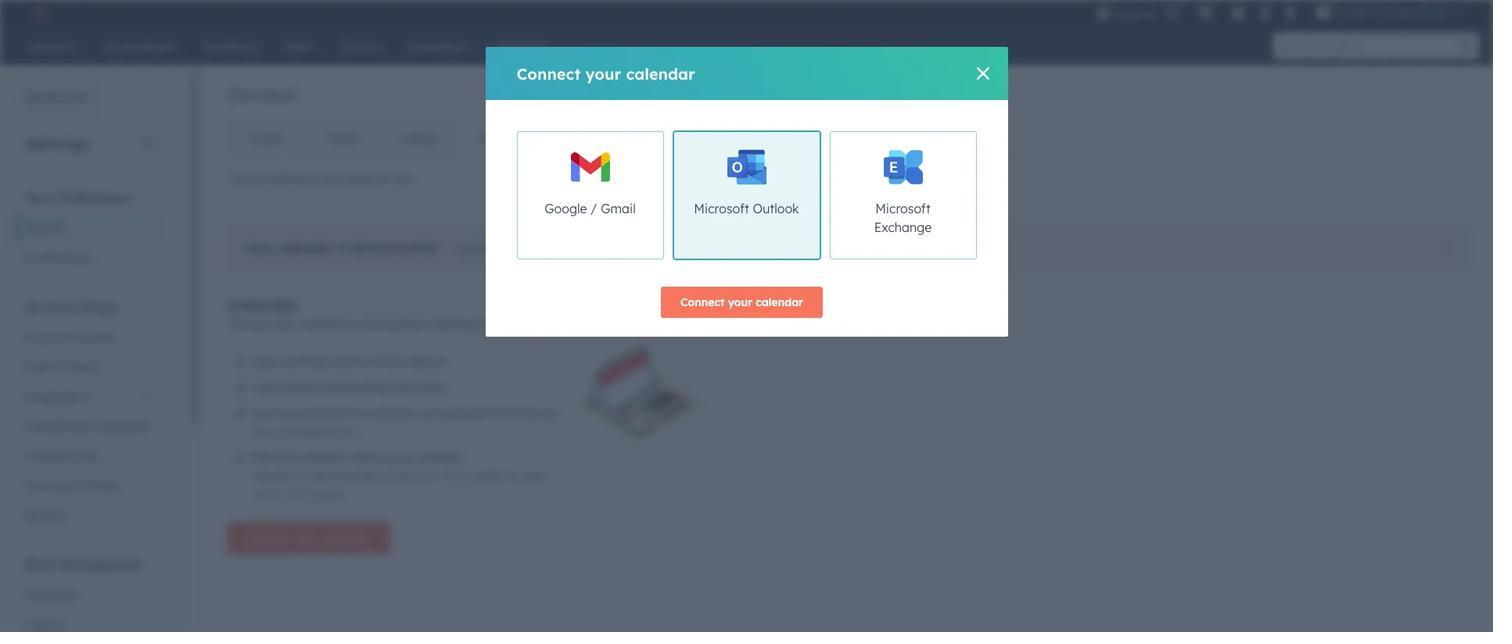 Task type: describe. For each thing, give the bounding box(es) containing it.
your for your preferences
[[25, 190, 54, 206]]

consent
[[77, 480, 119, 494]]

1 horizontal spatial security link
[[624, 120, 711, 157]]

send meetings directly from hubspot
[[253, 355, 446, 369]]

connect down the starter
[[247, 532, 291, 546]]

integrations
[[25, 390, 89, 404]]

notifications
[[25, 251, 92, 265]]

these
[[228, 172, 257, 186]]

to for these
[[380, 172, 391, 186]]

notifications button
[[1277, 0, 1304, 25]]

on
[[509, 471, 520, 483]]

account setup
[[25, 300, 116, 315]]

1 the from the left
[[577, 242, 593, 256]]

connect inside calendar connect your calendar to use hubspot meetings and calendar sync.
[[228, 318, 270, 332]]

see your hubspot tasks in your calendar requires an additional step with task sync. only available on sales starter and up plans.
[[253, 451, 546, 501]]

hubspot inside the see your hubspot tasks in your calendar requires an additional step with task sync. only available on sales starter and up plans.
[[301, 451, 346, 465]]

up
[[306, 490, 317, 501]]

tasks
[[349, 451, 377, 465]]

upgrade
[[1114, 7, 1156, 20]]

properties link
[[16, 581, 163, 611]]

sales
[[522, 471, 546, 483]]

and inside calendar connect your calendar to use hubspot meetings and calendar sync.
[[481, 318, 501, 332]]

1 vertical spatial connect your calendar
[[681, 296, 803, 310]]

microsoft for microsoft exchange
[[875, 201, 931, 217]]

gmail
[[601, 201, 636, 217]]

with inside sync your calendar so contacts can schedule time with you requires calendar sync
[[514, 407, 536, 421]]

account defaults
[[25, 331, 113, 345]]

help button
[[1225, 0, 1252, 25]]

see
[[253, 451, 272, 465]]

setup
[[79, 300, 116, 315]]

provider icon exchange image
[[846, 148, 960, 187]]

from
[[373, 355, 398, 369]]

2 the from the left
[[654, 242, 671, 256]]

your preferences element
[[16, 189, 163, 273]]

Microsoft Exchange checkbox
[[830, 131, 977, 260]]

calendar inside sync your calendar so contacts can schedule time with you requires calendar sync
[[307, 407, 352, 421]]

connect it to access all the features in the meetings tool.
[[454, 242, 746, 256]]

calling
[[401, 131, 436, 145]]

users & teams
[[25, 361, 101, 375]]

sync. inside the see your hubspot tasks in your calendar requires an additional step with task sync. only available on sales starter and up plans.
[[419, 471, 441, 483]]

management
[[60, 558, 142, 573]]

can
[[417, 407, 436, 421]]

email link
[[305, 120, 378, 157]]

calendar for calendar
[[480, 131, 530, 145]]

design
[[1383, 6, 1416, 19]]

sync your calendar so contacts can schedule time with you requires calendar sync
[[253, 407, 558, 439]]

apply
[[348, 172, 377, 186]]

privacy
[[25, 480, 63, 494]]

dashboard link
[[0, 83, 96, 114]]

0 horizontal spatial sync
[[253, 407, 277, 421]]

you.
[[394, 172, 415, 186]]

in inside the see your hubspot tasks in your calendar requires an additional step with task sync. only available on sales starter and up plans.
[[380, 451, 389, 465]]

settings link
[[1255, 4, 1274, 21]]

hubspot link
[[19, 3, 59, 22]]

code
[[72, 450, 99, 464]]

calling icon image
[[1166, 6, 1180, 20]]

privacy & consent
[[25, 480, 119, 494]]

step
[[355, 471, 374, 483]]

use
[[361, 318, 379, 332]]

your calendar is disconnected. alert
[[228, 225, 1468, 272]]

settings image
[[1258, 7, 1272, 21]]

google / gmail
[[545, 201, 636, 217]]

calling link
[[378, 120, 458, 157]]

1 vertical spatial hubspot
[[401, 355, 446, 369]]

sync. inside calendar connect your calendar to use hubspot meetings and calendar sync.
[[552, 318, 578, 332]]

send
[[253, 355, 279, 369]]

requires inside sync your calendar so contacts can schedule time with you requires calendar sync
[[253, 427, 291, 439]]

integrations button
[[16, 383, 163, 412]]

studio
[[1418, 6, 1449, 19]]

downloads
[[92, 420, 149, 434]]

your up the task
[[392, 451, 415, 465]]

in inside your calendar is disconnected. alert
[[642, 242, 651, 256]]

navigation containing profile
[[228, 119, 711, 158]]

and inside the see your hubspot tasks in your calendar requires an additional step with task sync. only available on sales starter and up plans.
[[286, 490, 303, 501]]

your preferences
[[25, 190, 131, 206]]

available
[[466, 471, 506, 483]]

users & teams link
[[16, 353, 163, 383]]

your down tool.
[[728, 296, 753, 310]]

general inside your preferences element
[[25, 221, 65, 235]]

is
[[338, 240, 348, 256]]

calendar for calendar connect your calendar to use hubspot meetings and calendar sync.
[[228, 296, 299, 315]]

contacts
[[370, 407, 414, 421]]

with inside the see your hubspot tasks in your calendar requires an additional step with task sync. only available on sales starter and up plans.
[[376, 471, 395, 483]]

disconnected.
[[352, 240, 439, 256]]

users
[[25, 361, 54, 375]]

your calendar is disconnected.
[[244, 240, 439, 256]]

to inside your calendar is disconnected. alert
[[510, 242, 521, 256]]

preferences
[[261, 172, 321, 186]]

provation
[[1334, 6, 1380, 19]]

hubspot image
[[28, 3, 47, 22]]

automatically
[[375, 381, 446, 395]]

an
[[293, 471, 305, 483]]

calendar inside the see your hubspot tasks in your calendar requires an additional step with task sync. only available on sales starter and up plans.
[[418, 451, 463, 465]]

preferences
[[58, 190, 131, 206]]

help image
[[1231, 7, 1245, 21]]

Microsoft Outlook checkbox
[[673, 131, 820, 260]]

marketplaces button
[[1189, 0, 1222, 25]]

data
[[25, 558, 56, 573]]

privacy & consent link
[[16, 472, 163, 501]]

calendar link
[[458, 120, 551, 157]]

search button
[[1453, 33, 1479, 59]]

meetings
[[431, 318, 478, 332]]

tasks
[[574, 131, 602, 145]]

exchange
[[874, 220, 932, 235]]

notifications link
[[16, 243, 163, 273]]

marketplace downloads link
[[16, 412, 163, 442]]

marketplace
[[25, 420, 89, 434]]

0 vertical spatial connect your calendar
[[517, 64, 695, 83]]

close image inside connect your calendar dialog
[[977, 67, 989, 80]]

schedule
[[439, 407, 485, 421]]

/
[[590, 201, 597, 217]]

close image inside your calendar is disconnected. alert
[[1439, 245, 1449, 254]]

connect up tasks link
[[517, 64, 581, 83]]

calendar connect your calendar to use hubspot meetings and calendar sync.
[[228, 296, 578, 332]]

tracking code link
[[16, 442, 163, 472]]

search image
[[1460, 41, 1471, 52]]



Task type: locate. For each thing, give the bounding box(es) containing it.
james peterson image
[[1317, 5, 1331, 20]]

connect your calendar button down tool.
[[661, 287, 823, 318]]

connect up send
[[228, 318, 270, 332]]

to
[[380, 172, 391, 186], [510, 242, 521, 256], [348, 318, 358, 332]]

account inside account defaults link
[[25, 331, 67, 345]]

0 horizontal spatial your
[[25, 190, 54, 206]]

microsoft up exchange
[[875, 201, 931, 217]]

1 vertical spatial requires
[[253, 471, 291, 483]]

your inside calendar connect your calendar to use hubspot meetings and calendar sync.
[[273, 318, 296, 332]]

account up the users
[[25, 331, 67, 345]]

meetings inside your calendar is disconnected. alert
[[674, 242, 721, 256]]

to left use
[[348, 318, 358, 332]]

calendar inside alert
[[277, 240, 334, 256]]

1 microsoft from the left
[[694, 201, 749, 217]]

microsoft outlook
[[694, 201, 799, 217]]

0 vertical spatial &
[[57, 361, 65, 375]]

1 horizontal spatial your
[[244, 240, 273, 256]]

google
[[545, 201, 587, 217]]

features
[[596, 242, 639, 256]]

0 vertical spatial and
[[481, 318, 501, 332]]

microsoft exchange
[[874, 201, 932, 235]]

with left the task
[[376, 471, 395, 483]]

meetings up the "outgoing"
[[282, 355, 329, 369]]

1 vertical spatial meetings
[[282, 355, 329, 369]]

calendar inside calendar connect your calendar to use hubspot meetings and calendar sync.
[[228, 296, 299, 315]]

sync. down all
[[552, 318, 578, 332]]

connect your calendar up tasks
[[517, 64, 695, 83]]

connect left it on the left of page
[[454, 242, 497, 256]]

security for the right security link
[[647, 131, 689, 145]]

connect your calendar
[[517, 64, 695, 83], [681, 296, 803, 310], [247, 532, 370, 546]]

0 horizontal spatial to
[[348, 318, 358, 332]]

0 vertical spatial connect your calendar button
[[661, 287, 823, 318]]

tool.
[[724, 242, 746, 256]]

requires up see
[[253, 427, 291, 439]]

requires inside the see your hubspot tasks in your calendar requires an additional step with task sync. only available on sales starter and up plans.
[[253, 471, 291, 483]]

your left preferences
[[25, 190, 54, 206]]

starter
[[253, 490, 284, 501]]

settings
[[25, 134, 89, 153]]

directly
[[332, 355, 370, 369]]

only
[[444, 471, 464, 483]]

to inside calendar connect your calendar to use hubspot meetings and calendar sync.
[[348, 318, 358, 332]]

account up account defaults
[[25, 300, 76, 315]]

data management element
[[16, 557, 163, 633]]

tasks link
[[551, 120, 624, 157]]

provation design studio
[[1334, 6, 1449, 19]]

marketplace downloads
[[25, 420, 149, 434]]

1 horizontal spatial microsoft
[[875, 201, 931, 217]]

general link
[[16, 214, 163, 243]]

0 vertical spatial hubspot
[[382, 318, 428, 332]]

2 vertical spatial to
[[348, 318, 358, 332]]

1 vertical spatial with
[[376, 471, 395, 483]]

your inside alert
[[244, 240, 273, 256]]

log
[[253, 381, 272, 395]]

you
[[539, 407, 558, 421]]

it
[[500, 242, 507, 256]]

connect your calendar dialog
[[485, 47, 1008, 337]]

to left you.
[[380, 172, 391, 186]]

0 vertical spatial calendar
[[480, 131, 530, 145]]

1 vertical spatial account
[[25, 331, 67, 345]]

in right "tasks"
[[380, 451, 389, 465]]

1 horizontal spatial sync.
[[552, 318, 578, 332]]

task
[[398, 471, 416, 483]]

your inside sync your calendar so contacts can schedule time with you requires calendar sync
[[280, 407, 303, 421]]

0 vertical spatial security link
[[624, 120, 711, 157]]

your up an
[[275, 451, 298, 465]]

security inside account setup element
[[25, 509, 67, 523]]

hubspot inside calendar connect your calendar to use hubspot meetings and calendar sync.
[[382, 318, 428, 332]]

1 horizontal spatial with
[[514, 407, 536, 421]]

0 horizontal spatial close image
[[977, 67, 989, 80]]

0 horizontal spatial security
[[25, 509, 67, 523]]

access
[[524, 242, 559, 256]]

only
[[324, 172, 345, 186]]

2 requires from the top
[[253, 471, 291, 483]]

2 vertical spatial meetings
[[325, 381, 372, 395]]

navigation
[[228, 119, 711, 158]]

sync down log
[[253, 407, 277, 421]]

defaults
[[70, 331, 113, 345]]

your down these
[[244, 240, 273, 256]]

security link
[[624, 120, 711, 157], [16, 501, 163, 531]]

hubspot up automatically
[[401, 355, 446, 369]]

data management
[[25, 558, 142, 573]]

your up send
[[273, 318, 296, 332]]

properties
[[25, 589, 78, 603]]

0 vertical spatial your
[[25, 190, 54, 206]]

0 vertical spatial sync.
[[552, 318, 578, 332]]

account for account setup
[[25, 300, 76, 315]]

0 vertical spatial in
[[642, 242, 651, 256]]

requires up the starter
[[253, 471, 291, 483]]

0 horizontal spatial general
[[25, 221, 65, 235]]

these preferences only apply to you.
[[228, 172, 415, 186]]

meetings down send meetings directly from hubspot
[[325, 381, 372, 395]]

0 vertical spatial meetings
[[674, 242, 721, 256]]

0 horizontal spatial microsoft
[[694, 201, 749, 217]]

calendar inside sync your calendar so contacts can schedule time with you requires calendar sync
[[293, 427, 333, 439]]

1 horizontal spatial in
[[642, 242, 651, 256]]

1 horizontal spatial security
[[647, 131, 689, 145]]

upgrade image
[[1097, 7, 1111, 21]]

2 vertical spatial calendar
[[293, 427, 333, 439]]

and left up
[[286, 490, 303, 501]]

hubspot right use
[[382, 318, 428, 332]]

general up profile
[[228, 83, 296, 106]]

connect your calendar down up
[[247, 532, 370, 546]]

0 vertical spatial general
[[228, 83, 296, 106]]

plans.
[[320, 490, 345, 501]]

in right features
[[642, 242, 651, 256]]

tracking code
[[25, 450, 99, 464]]

microsoft
[[694, 201, 749, 217], [875, 201, 931, 217]]

marketplaces image
[[1198, 7, 1213, 21]]

hubspot up additional
[[301, 451, 346, 465]]

menu
[[1095, 0, 1475, 25]]

1 vertical spatial your
[[244, 240, 273, 256]]

0 vertical spatial requires
[[253, 427, 291, 439]]

microsoft for microsoft outlook
[[694, 201, 749, 217]]

1 horizontal spatial &
[[66, 480, 74, 494]]

& for users
[[57, 361, 65, 375]]

to right it on the left of page
[[510, 242, 521, 256]]

your
[[585, 64, 621, 83], [728, 296, 753, 310], [273, 318, 296, 332], [280, 407, 303, 421], [275, 451, 298, 465], [392, 451, 415, 465], [295, 532, 319, 546]]

1 vertical spatial security link
[[16, 501, 163, 531]]

close image
[[977, 67, 989, 80], [1439, 245, 1449, 254]]

1 vertical spatial close image
[[1439, 245, 1449, 254]]

dashboard
[[26, 91, 86, 105]]

the right features
[[654, 242, 671, 256]]

1 account from the top
[[25, 300, 76, 315]]

provider icon outlook image
[[690, 148, 804, 187]]

0 horizontal spatial and
[[286, 490, 303, 501]]

2 vertical spatial hubspot
[[301, 451, 346, 465]]

connect your calendar button inside dialog
[[661, 287, 823, 318]]

2 account from the top
[[25, 331, 67, 345]]

to for calendar
[[348, 318, 358, 332]]

outgoing
[[275, 381, 322, 395]]

& right the users
[[57, 361, 65, 375]]

time
[[488, 407, 511, 421]]

additional
[[307, 471, 352, 483]]

your down the "outgoing"
[[280, 407, 303, 421]]

2 microsoft from the left
[[875, 201, 931, 217]]

account defaults link
[[16, 323, 163, 353]]

0 vertical spatial close image
[[977, 67, 989, 80]]

0 horizontal spatial in
[[380, 451, 389, 465]]

connect your calendar down tool.
[[681, 296, 803, 310]]

your for your calendar is disconnected.
[[244, 240, 273, 256]]

1 horizontal spatial general
[[228, 83, 296, 106]]

0 vertical spatial security
[[647, 131, 689, 145]]

security inside navigation
[[647, 131, 689, 145]]

account setup element
[[16, 299, 163, 531]]

in
[[642, 242, 651, 256], [380, 451, 389, 465]]

1 vertical spatial in
[[380, 451, 389, 465]]

your down up
[[295, 532, 319, 546]]

1 vertical spatial to
[[510, 242, 521, 256]]

0 horizontal spatial &
[[57, 361, 65, 375]]

and right meetings
[[481, 318, 501, 332]]

profile
[[250, 131, 283, 145]]

1 vertical spatial connect your calendar button
[[228, 523, 390, 555]]

general
[[228, 83, 296, 106], [25, 221, 65, 235]]

general up notifications
[[25, 221, 65, 235]]

security for the bottommost security link
[[25, 509, 67, 523]]

1 vertical spatial &
[[66, 480, 74, 494]]

account
[[25, 300, 76, 315], [25, 331, 67, 345]]

& for privacy
[[66, 480, 74, 494]]

1 horizontal spatial and
[[481, 318, 501, 332]]

1 horizontal spatial connect your calendar button
[[661, 287, 823, 318]]

connect down tool.
[[681, 296, 725, 310]]

1 vertical spatial and
[[286, 490, 303, 501]]

0 vertical spatial with
[[514, 407, 536, 421]]

Search HubSpot search field
[[1273, 33, 1465, 59]]

1 vertical spatial sync.
[[419, 471, 441, 483]]

your up tasks
[[585, 64, 621, 83]]

0 horizontal spatial sync.
[[419, 471, 441, 483]]

calendar
[[626, 64, 695, 83], [277, 240, 334, 256], [756, 296, 803, 310], [299, 318, 344, 332], [504, 318, 549, 332], [307, 407, 352, 421], [418, 451, 463, 465], [322, 532, 370, 546]]

and
[[481, 318, 501, 332], [286, 490, 303, 501]]

all
[[562, 242, 574, 256]]

meetings left tool.
[[674, 242, 721, 256]]

1 requires from the top
[[253, 427, 291, 439]]

Google / Gmail checkbox
[[517, 131, 664, 260]]

1 horizontal spatial sync
[[336, 427, 357, 439]]

connect inside alert
[[454, 242, 497, 256]]

the
[[577, 242, 593, 256], [654, 242, 671, 256]]

0 horizontal spatial the
[[577, 242, 593, 256]]

outlook
[[753, 201, 799, 217]]

sync down so
[[336, 427, 357, 439]]

1 vertical spatial calendar
[[228, 296, 299, 315]]

connect your calendar button down up
[[228, 523, 390, 555]]

& right the "privacy"
[[66, 480, 74, 494]]

requires
[[253, 427, 291, 439], [253, 471, 291, 483]]

calendar
[[480, 131, 530, 145], [228, 296, 299, 315], [293, 427, 333, 439]]

notifications image
[[1284, 7, 1298, 21]]

microsoft inside microsoft exchange
[[875, 201, 931, 217]]

2 horizontal spatial to
[[510, 242, 521, 256]]

menu containing provation design studio
[[1095, 0, 1475, 25]]

provider icon google gmail image
[[533, 148, 647, 187]]

with left you
[[514, 407, 536, 421]]

1 horizontal spatial the
[[654, 242, 671, 256]]

account for account defaults
[[25, 331, 67, 345]]

0 vertical spatial sync
[[253, 407, 277, 421]]

0 vertical spatial account
[[25, 300, 76, 315]]

meetings
[[674, 242, 721, 256], [282, 355, 329, 369], [325, 381, 372, 395]]

microsoft up tool.
[[694, 201, 749, 217]]

0 vertical spatial to
[[380, 172, 391, 186]]

profile link
[[228, 120, 305, 157]]

calling icon button
[[1159, 2, 1186, 23]]

tracking
[[25, 450, 69, 464]]

1 horizontal spatial to
[[380, 172, 391, 186]]

so
[[355, 407, 367, 421]]

1 horizontal spatial close image
[[1439, 245, 1449, 254]]

provation design studio button
[[1307, 0, 1473, 25]]

0 horizontal spatial connect your calendar button
[[228, 523, 390, 555]]

1 vertical spatial general
[[25, 221, 65, 235]]

1 vertical spatial security
[[25, 509, 67, 523]]

connect
[[517, 64, 581, 83], [454, 242, 497, 256], [681, 296, 725, 310], [228, 318, 270, 332], [247, 532, 291, 546]]

1 vertical spatial sync
[[336, 427, 357, 439]]

2 vertical spatial connect your calendar
[[247, 532, 370, 546]]

the right all
[[577, 242, 593, 256]]

0 horizontal spatial with
[[376, 471, 395, 483]]

log outgoing meetings automatically
[[253, 381, 446, 395]]

0 horizontal spatial security link
[[16, 501, 163, 531]]

sync. right the task
[[419, 471, 441, 483]]



Task type: vqa. For each thing, say whether or not it's contained in the screenshot.
bottom The Marketing
no



